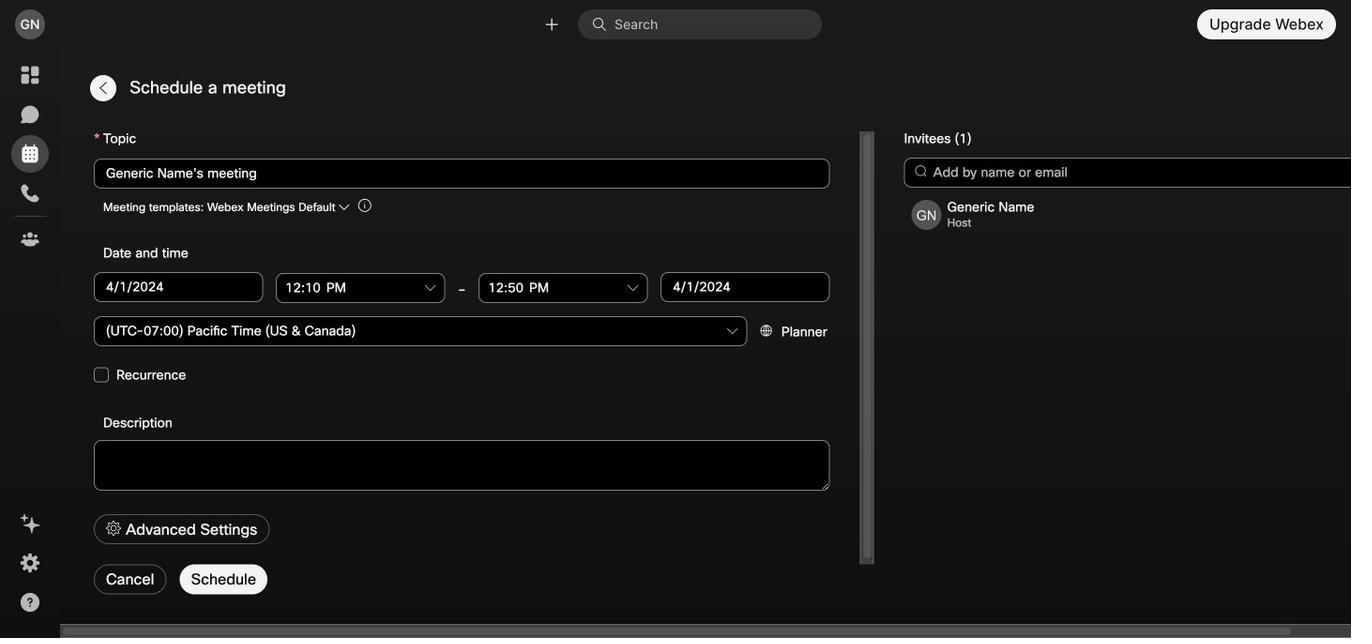 Task type: describe. For each thing, give the bounding box(es) containing it.
webex tab list
[[11, 56, 49, 258]]



Task type: locate. For each thing, give the bounding box(es) containing it.
navigation
[[0, 49, 60, 638]]



Task type: vqa. For each thing, say whether or not it's contained in the screenshot.
The Webex tab list
yes



